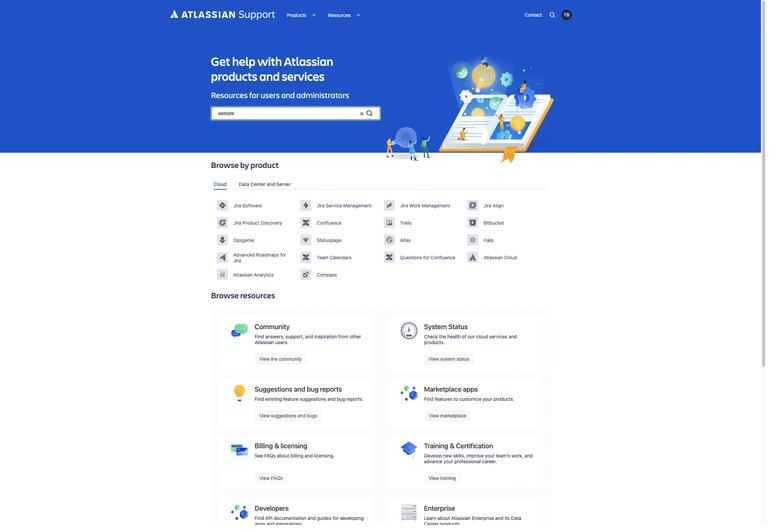 Task type: describe. For each thing, give the bounding box(es) containing it.
advanced
[[234, 252, 255, 258]]

from
[[339, 334, 349, 340]]

reports.
[[347, 396, 364, 402]]

compass link
[[301, 269, 378, 280]]

licensing.
[[314, 453, 335, 459]]

discovery
[[261, 220, 283, 226]]

tab list containing cloud
[[211, 179, 551, 190]]

atlassian cloud link
[[468, 252, 545, 263]]

1 horizontal spatial cloud
[[505, 255, 518, 260]]

center inside "tab"
[[251, 181, 266, 187]]

to
[[454, 396, 459, 402]]

help
[[232, 53, 256, 69]]

0 vertical spatial enterprise
[[425, 505, 456, 512]]

and inside "tab"
[[267, 181, 275, 187]]

resources for resources
[[328, 12, 351, 18]]

view for billing
[[260, 476, 270, 481]]

view system status
[[429, 357, 470, 362]]

advanced roadmaps for jira
[[234, 252, 287, 264]]

find inside marketplace apps find features to customize your products.
[[425, 396, 434, 402]]

management for jira service management
[[344, 203, 372, 208]]

products. inside marketplace apps find features to customize your products.
[[494, 396, 515, 402]]

resources
[[241, 290, 275, 301]]

jira for jira product discovery
[[234, 220, 241, 226]]

the inside 'system status check the health of our cloud services and products.'
[[440, 334, 447, 340]]

data inside enterprise learn about atlassian enterprise and its data center products.
[[512, 515, 522, 521]]

jira work management link
[[384, 200, 461, 211]]

atlas link
[[384, 235, 461, 246]]

licensing
[[281, 442, 308, 450]]

about inside billing & licensing see faqs about billing and licensing.
[[277, 453, 290, 459]]

view the community button
[[255, 354, 307, 365]]

search image
[[366, 109, 374, 117]]

product
[[251, 160, 279, 170]]

and inside billing & licensing see faqs about billing and licensing.
[[305, 453, 313, 459]]

and up feature
[[294, 385, 306, 393]]

jira product discovery
[[234, 220, 283, 226]]

products. inside enterprise learn about atlassian enterprise and its data center products.
[[440, 521, 461, 525]]

and down reports
[[328, 396, 336, 402]]

jira product discovery link
[[217, 217, 294, 228]]

api
[[266, 515, 273, 521]]

1 vertical spatial bug
[[337, 396, 346, 402]]

browse resources
[[211, 290, 275, 301]]

for right questions
[[424, 255, 430, 260]]

resources dropdown image
[[351, 11, 359, 19]]

jira for jira work management
[[401, 203, 408, 208]]

see
[[255, 453, 263, 459]]

questions for confluence link
[[384, 252, 461, 263]]

products image
[[307, 11, 315, 19]]

products. inside 'system status check the health of our cloud services and products.'
[[425, 340, 445, 345]]

1 vertical spatial confluence
[[431, 255, 456, 260]]

its
[[505, 515, 510, 521]]

community find answers, support, and inspiration from other atlassian users.
[[255, 323, 362, 345]]

questions
[[401, 255, 423, 260]]

for left users
[[249, 90, 260, 100]]

cloud
[[477, 334, 489, 340]]

atlassian inside get help with atlassian products and services
[[284, 53, 334, 69]]

and down developers
[[267, 521, 275, 525]]

questions for confluence
[[401, 255, 456, 260]]

developers
[[255, 505, 289, 512]]

jira software
[[234, 203, 262, 208]]

trello link
[[384, 217, 461, 228]]

and right users
[[282, 90, 295, 100]]

cloud inside tab
[[214, 181, 227, 187]]

atlassian analytics link
[[217, 269, 294, 280]]

status
[[457, 357, 470, 362]]

about inside enterprise learn about atlassian enterprise and its data center products.
[[438, 515, 450, 521]]

atlassian cloud
[[484, 255, 518, 260]]

for inside "advanced roadmaps for jira"
[[281, 252, 287, 258]]

jira inside "advanced roadmaps for jira"
[[234, 258, 241, 264]]

work
[[410, 203, 421, 208]]

resources for resources for users and administrators
[[211, 90, 248, 100]]

billing & licensing see faqs about billing and licensing.
[[255, 442, 335, 459]]

view for training
[[429, 476, 440, 481]]

roadmaps
[[256, 252, 279, 258]]

your inside marketplace apps find features to customize your products.
[[483, 396, 493, 402]]

resources for users and administrators
[[211, 90, 350, 100]]

and inside get help with atlassian products and services
[[260, 68, 280, 84]]

atlassian inside atlassian analytics link
[[234, 272, 253, 278]]

services inside 'system status check the health of our cloud services and products.'
[[490, 334, 508, 340]]

view the community
[[260, 357, 302, 362]]

developers find api documentation and guides for developing apps and integrations.
[[255, 505, 364, 525]]

advanced roadmaps for jira link
[[217, 252, 294, 264]]

data center and server tab
[[236, 179, 294, 190]]

browse for browse resources
[[211, 290, 239, 301]]

by
[[241, 160, 249, 170]]

atlas
[[401, 237, 411, 243]]

view for system
[[429, 357, 440, 362]]

new
[[444, 453, 452, 459]]

guides
[[317, 515, 332, 521]]

atlassian inside community find answers, support, and inspiration from other atlassian users.
[[255, 340, 274, 345]]

view training
[[429, 476, 456, 481]]

billing
[[291, 453, 304, 459]]

reports
[[320, 385, 342, 393]]

calendars
[[330, 255, 352, 260]]

certification
[[456, 442, 494, 450]]

server
[[277, 181, 291, 187]]

trello
[[401, 220, 413, 226]]

learn
[[425, 515, 437, 521]]

products button
[[282, 10, 320, 20]]

browse for browse by product
[[211, 160, 239, 170]]

opsgenie link
[[217, 235, 294, 246]]

statuspage link
[[301, 235, 378, 246]]

integrations.
[[276, 521, 303, 525]]

& for billing
[[275, 442, 279, 450]]

and left guides
[[308, 515, 316, 521]]

and inside 'system status check the health of our cloud services and products.'
[[509, 334, 517, 340]]

products
[[287, 12, 307, 18]]

confluence link
[[301, 217, 378, 228]]

global hero book people image
[[437, 44, 559, 166]]

cloud tab
[[211, 179, 230, 190]]

services inside get help with atlassian products and services
[[282, 68, 325, 84]]

jira for jira software
[[234, 203, 241, 208]]

health
[[448, 334, 461, 340]]

atlassian analytics
[[234, 272, 274, 278]]

view suggestions and bugs button
[[255, 411, 322, 421]]

contact
[[525, 12, 543, 18]]

billing
[[255, 442, 273, 450]]

atlassian logo image
[[170, 10, 275, 20]]

faqs inside button
[[271, 476, 283, 481]]

jira service management
[[317, 203, 372, 208]]

management for jira work management
[[422, 203, 451, 208]]

& for training
[[450, 442, 455, 450]]

view marketplace
[[429, 413, 467, 419]]

of
[[463, 334, 467, 340]]

atlassian inside "atlassian cloud" link
[[484, 255, 504, 260]]

marketplace apps find features to customize your products.
[[425, 385, 515, 402]]

view faqs button
[[255, 473, 288, 484]]

view system status button
[[425, 354, 475, 365]]

view marketplace button
[[425, 411, 472, 421]]



Task type: vqa. For each thing, say whether or not it's contained in the screenshot.
by
yes



Task type: locate. For each thing, give the bounding box(es) containing it.
faqs right see
[[264, 453, 276, 459]]

team
[[317, 255, 329, 260]]

find left features
[[425, 396, 434, 402]]

training
[[425, 442, 449, 450]]

statuspage
[[317, 237, 342, 243]]

products. down system
[[425, 340, 445, 345]]

and right billing
[[305, 453, 313, 459]]

view down answers,
[[260, 357, 270, 362]]

products
[[211, 68, 258, 84]]

system
[[441, 357, 456, 362]]

jira service management link
[[301, 200, 378, 211]]

the inside button
[[271, 357, 278, 362]]

apps inside developers find api documentation and guides for developing apps and integrations.
[[255, 521, 266, 525]]

status
[[449, 323, 468, 331]]

and inside enterprise learn about atlassian enterprise and its data center products.
[[496, 515, 504, 521]]

browse
[[211, 160, 239, 170], [211, 290, 239, 301]]

0 horizontal spatial &
[[275, 442, 279, 450]]

center
[[251, 181, 266, 187], [425, 521, 439, 525]]

2 management from the left
[[422, 203, 451, 208]]

find inside community find answers, support, and inspiration from other atlassian users.
[[255, 334, 264, 340]]

faqs
[[264, 453, 276, 459], [271, 476, 283, 481]]

0 vertical spatial confluence
[[317, 220, 342, 226]]

1 horizontal spatial the
[[440, 334, 447, 340]]

and inside button
[[298, 413, 306, 419]]

1 horizontal spatial &
[[450, 442, 455, 450]]

feature
[[284, 396, 299, 402]]

work,
[[512, 453, 524, 459]]

bug left reports.
[[337, 396, 346, 402]]

1 horizontal spatial center
[[425, 521, 439, 525]]

0 horizontal spatial cloud
[[214, 181, 227, 187]]

0 horizontal spatial the
[[271, 357, 278, 362]]

jira work management
[[401, 203, 451, 208]]

contact link
[[522, 10, 546, 20]]

resources right 'products' image
[[328, 12, 351, 18]]

Search site content search field
[[211, 107, 381, 120]]

enterprise left its
[[472, 515, 495, 521]]

align
[[493, 203, 504, 208]]

faqs up developers
[[271, 476, 283, 481]]

bitbucket
[[484, 220, 505, 226]]

suggestions
[[255, 385, 293, 393]]

and right work,
[[525, 453, 533, 459]]

0 vertical spatial center
[[251, 181, 266, 187]]

management right "service"
[[344, 203, 372, 208]]

bugs
[[307, 413, 318, 419]]

1 vertical spatial resources
[[211, 90, 248, 100]]

0 vertical spatial faqs
[[264, 453, 276, 459]]

team calendars
[[317, 255, 352, 260]]

cloud down 'halp' link
[[505, 255, 518, 260]]

find inside "suggestions and bug reports find existing feature suggestions and bug reports."
[[255, 396, 264, 402]]

suggestions and bug reports find existing feature suggestions and bug reports.
[[255, 385, 364, 402]]

& inside billing & licensing see faqs about billing and licensing.
[[275, 442, 279, 450]]

administrators
[[297, 90, 350, 100]]

0 vertical spatial apps
[[464, 385, 478, 393]]

halp link
[[468, 235, 545, 246]]

professional
[[455, 459, 481, 465]]

& right billing
[[275, 442, 279, 450]]

and up users
[[260, 68, 280, 84]]

1 vertical spatial browse
[[211, 290, 239, 301]]

resources
[[328, 12, 351, 18], [211, 90, 248, 100]]

1 horizontal spatial confluence
[[431, 255, 456, 260]]

cloud down browse by product
[[214, 181, 227, 187]]

0 vertical spatial resources
[[328, 12, 351, 18]]

& inside training & certification develop new skills, improve your team's work, and advance your professional career.
[[450, 442, 455, 450]]

0 vertical spatial cloud
[[214, 181, 227, 187]]

1 browse from the top
[[211, 160, 239, 170]]

0 vertical spatial suggestions
[[300, 396, 327, 402]]

1 & from the left
[[275, 442, 279, 450]]

1 vertical spatial the
[[271, 357, 278, 362]]

2 browse from the top
[[211, 290, 239, 301]]

bug left reports
[[307, 385, 319, 393]]

resources down products on the left top
[[211, 90, 248, 100]]

1 vertical spatial apps
[[255, 521, 266, 525]]

your
[[483, 396, 493, 402], [486, 453, 495, 459], [444, 459, 454, 465]]

find left api
[[255, 515, 264, 521]]

1 horizontal spatial data
[[512, 515, 522, 521]]

suggestions inside "suggestions and bug reports find existing feature suggestions and bug reports."
[[300, 396, 327, 402]]

find left answers,
[[255, 334, 264, 340]]

1 vertical spatial about
[[438, 515, 450, 521]]

inspiration
[[315, 334, 337, 340]]

view down existing
[[260, 413, 270, 419]]

1 horizontal spatial resources
[[328, 12, 351, 18]]

0 vertical spatial bug
[[307, 385, 319, 393]]

and inside training & certification develop new skills, improve your team's work, and advance your professional career.
[[525, 453, 533, 459]]

confluence down atlas link
[[431, 255, 456, 260]]

0 horizontal spatial services
[[282, 68, 325, 84]]

view down features
[[429, 413, 440, 419]]

tab list
[[211, 179, 551, 190]]

about right learn
[[438, 515, 450, 521]]

find inside developers find api documentation and guides for developing apps and integrations.
[[255, 515, 264, 521]]

enterprise up learn
[[425, 505, 456, 512]]

data down by
[[239, 181, 250, 187]]

view down see
[[260, 476, 270, 481]]

about
[[277, 453, 290, 459], [438, 515, 450, 521]]

confluence up statuspage
[[317, 220, 342, 226]]

features
[[435, 396, 453, 402]]

0 horizontal spatial suggestions
[[271, 413, 297, 419]]

1 horizontal spatial bug
[[337, 396, 346, 402]]

services
[[282, 68, 325, 84], [490, 334, 508, 340]]

the
[[440, 334, 447, 340], [271, 357, 278, 362]]

1 vertical spatial suggestions
[[271, 413, 297, 419]]

0 vertical spatial products.
[[425, 340, 445, 345]]

0 horizontal spatial bug
[[307, 385, 319, 393]]

for right roadmaps
[[281, 252, 287, 258]]

view left system
[[429, 357, 440, 362]]

for inside developers find api documentation and guides for developing apps and integrations.
[[333, 515, 339, 521]]

1 vertical spatial data
[[512, 515, 522, 521]]

1 horizontal spatial apps
[[464, 385, 478, 393]]

jira align
[[484, 203, 504, 208]]

users
[[261, 90, 280, 100]]

documentation
[[274, 515, 307, 521]]

0 horizontal spatial resources
[[211, 90, 248, 100]]

analytics
[[254, 272, 274, 278]]

your left team's
[[486, 453, 495, 459]]

search page image
[[549, 11, 557, 19]]

jira left align
[[484, 203, 492, 208]]

resources button
[[323, 10, 364, 20]]

view for community
[[260, 357, 270, 362]]

for right guides
[[333, 515, 339, 521]]

career.
[[483, 459, 497, 465]]

resources inside button
[[328, 12, 351, 18]]

products.
[[425, 340, 445, 345], [494, 396, 515, 402], [440, 521, 461, 525]]

services up administrators
[[282, 68, 325, 84]]

system status check the health of our cloud services and products.
[[425, 323, 517, 345]]

view suggestions and bugs
[[260, 413, 318, 419]]

1 vertical spatial products.
[[494, 396, 515, 402]]

1 horizontal spatial suggestions
[[300, 396, 327, 402]]

suggestions up 'bugs'
[[300, 396, 327, 402]]

support,
[[286, 334, 304, 340]]

find left existing
[[255, 396, 264, 402]]

management right work
[[422, 203, 451, 208]]

apps down developers
[[255, 521, 266, 525]]

products. right customize on the right bottom of page
[[494, 396, 515, 402]]

our
[[468, 334, 475, 340]]

your right customize on the right bottom of page
[[483, 396, 493, 402]]

1 horizontal spatial management
[[422, 203, 451, 208]]

and right cloud
[[509, 334, 517, 340]]

find
[[255, 334, 264, 340], [255, 396, 264, 402], [425, 396, 434, 402], [255, 515, 264, 521]]

jira
[[234, 203, 241, 208], [317, 203, 325, 208], [401, 203, 408, 208], [484, 203, 492, 208], [234, 220, 241, 226], [234, 258, 241, 264]]

browse left the resources
[[211, 290, 239, 301]]

1 vertical spatial center
[[425, 521, 439, 525]]

data right its
[[512, 515, 522, 521]]

training & certification develop new skills, improve your team's work, and advance your professional career.
[[425, 442, 533, 465]]

services right cloud
[[490, 334, 508, 340]]

marketplace
[[425, 385, 462, 393]]

training
[[441, 476, 456, 481]]

1 vertical spatial cloud
[[505, 255, 518, 260]]

answers,
[[266, 334, 285, 340]]

the left health
[[440, 334, 447, 340]]

and left its
[[496, 515, 504, 521]]

& up new
[[450, 442, 455, 450]]

1 horizontal spatial enterprise
[[472, 515, 495, 521]]

2 vertical spatial products.
[[440, 521, 461, 525]]

suggestions down feature
[[271, 413, 297, 419]]

jira left software
[[234, 203, 241, 208]]

0 horizontal spatial apps
[[255, 521, 266, 525]]

jira left "product"
[[234, 220, 241, 226]]

users.
[[276, 340, 289, 345]]

service
[[326, 203, 342, 208]]

jira for jira align
[[484, 203, 492, 208]]

your left skills,
[[444, 459, 454, 465]]

0 vertical spatial the
[[440, 334, 447, 340]]

global hero small people image
[[381, 127, 434, 161]]

team's
[[496, 453, 511, 459]]

apps inside marketplace apps find features to customize your products.
[[464, 385, 478, 393]]

1 management from the left
[[344, 203, 372, 208]]

0 horizontal spatial confluence
[[317, 220, 342, 226]]

the left community
[[271, 357, 278, 362]]

0 vertical spatial browse
[[211, 160, 239, 170]]

0 horizontal spatial management
[[344, 203, 372, 208]]

0 horizontal spatial enterprise
[[425, 505, 456, 512]]

bug
[[307, 385, 319, 393], [337, 396, 346, 402]]

with
[[258, 53, 282, 69]]

improve
[[467, 453, 484, 459]]

view
[[260, 357, 270, 362], [429, 357, 440, 362], [260, 413, 270, 419], [429, 413, 440, 419], [260, 476, 270, 481], [429, 476, 440, 481]]

halp
[[484, 237, 494, 243]]

and right support,
[[305, 334, 314, 340]]

community
[[279, 357, 302, 362]]

products. right learn
[[440, 521, 461, 525]]

and left server at the top left of page
[[267, 181, 275, 187]]

view left training at the right of the page
[[429, 476, 440, 481]]

center inside enterprise learn about atlassian enterprise and its data center products.
[[425, 521, 439, 525]]

jira left work
[[401, 203, 408, 208]]

team calendars link
[[301, 252, 378, 263]]

marketplace
[[441, 413, 467, 419]]

1 horizontal spatial about
[[438, 515, 450, 521]]

faqs inside billing & licensing see faqs about billing and licensing.
[[264, 453, 276, 459]]

0 horizontal spatial data
[[239, 181, 250, 187]]

1 vertical spatial faqs
[[271, 476, 283, 481]]

0 vertical spatial services
[[282, 68, 325, 84]]

for
[[249, 90, 260, 100], [281, 252, 287, 258], [424, 255, 430, 260], [333, 515, 339, 521]]

account avatar image
[[562, 9, 573, 20]]

cloud
[[214, 181, 227, 187], [505, 255, 518, 260]]

data inside "tab"
[[239, 181, 250, 187]]

2 & from the left
[[450, 442, 455, 450]]

get
[[211, 53, 230, 69]]

1 vertical spatial services
[[490, 334, 508, 340]]

0 horizontal spatial about
[[277, 453, 290, 459]]

about left billing
[[277, 453, 290, 459]]

0 horizontal spatial center
[[251, 181, 266, 187]]

check
[[425, 334, 438, 340]]

atlassian inside enterprise learn about atlassian enterprise and its data center products.
[[452, 515, 471, 521]]

jira software link
[[217, 200, 294, 211]]

develop
[[425, 453, 442, 459]]

product
[[243, 220, 260, 226]]

existing
[[266, 396, 282, 402]]

bitbucket link
[[468, 217, 545, 228]]

and inside community find answers, support, and inspiration from other atlassian users.
[[305, 334, 314, 340]]

suggestions inside view suggestions and bugs button
[[271, 413, 297, 419]]

atlassian
[[284, 53, 334, 69], [484, 255, 504, 260], [234, 272, 253, 278], [255, 340, 274, 345], [452, 515, 471, 521]]

jira align link
[[468, 200, 545, 211]]

jira down opsgenie
[[234, 258, 241, 264]]

and left 'bugs'
[[298, 413, 306, 419]]

apps up customize on the right bottom of page
[[464, 385, 478, 393]]

browse up cloud tab
[[211, 160, 239, 170]]

management
[[344, 203, 372, 208], [422, 203, 451, 208]]

0 vertical spatial about
[[277, 453, 290, 459]]

1 horizontal spatial services
[[490, 334, 508, 340]]

0 vertical spatial data
[[239, 181, 250, 187]]

1 vertical spatial enterprise
[[472, 515, 495, 521]]

jira for jira service management
[[317, 203, 325, 208]]

view for marketplace
[[429, 413, 440, 419]]

jira left "service"
[[317, 203, 325, 208]]

view for suggestions
[[260, 413, 270, 419]]



